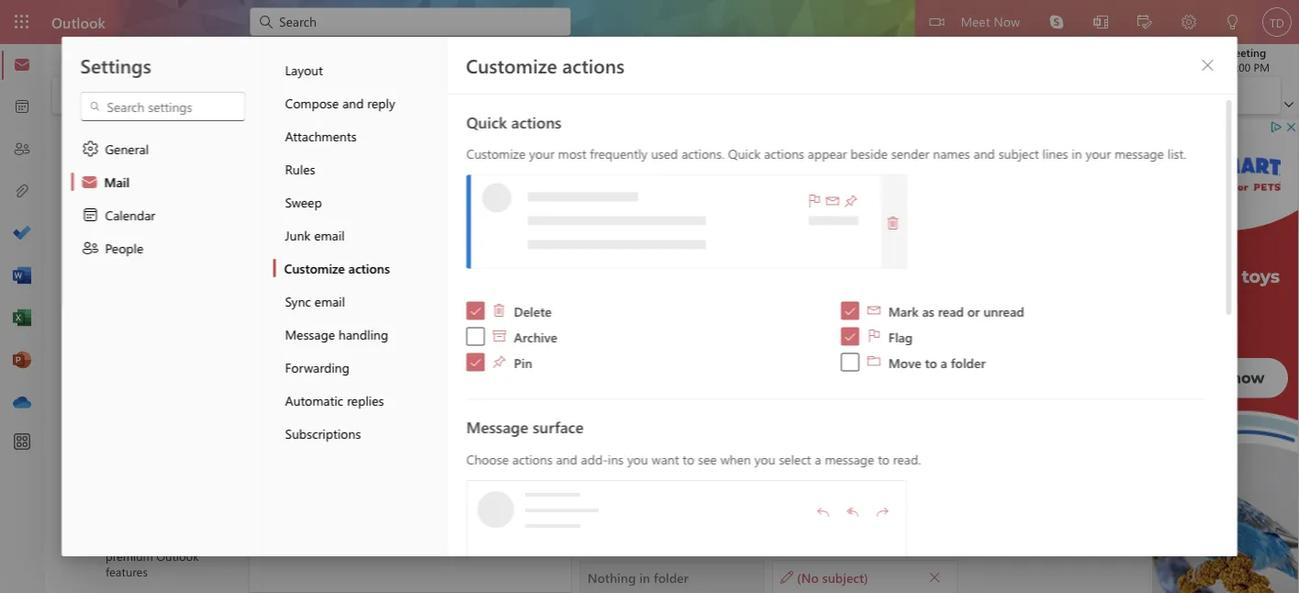 Task type: locate. For each thing, give the bounding box(es) containing it.
premium outlook features
[[106, 548, 199, 580]]

pm
[[1254, 59, 1270, 74]]

1 vertical spatial in
[[412, 490, 423, 507]]

mike@example.com 
[[323, 144, 488, 167]]

actions down message surface
[[512, 450, 552, 467]]

message right select
[[824, 450, 874, 467]]


[[867, 303, 880, 316]]

 calendar
[[81, 206, 155, 224]]

1 vertical spatial folder
[[426, 490, 461, 507]]

drafts
[[135, 243, 169, 260]]

1 vertical spatial  button
[[922, 564, 948, 590]]

delete
[[514, 302, 551, 319]]

nothing inside nothing in folder looks empty over here.
[[360, 490, 408, 507]]

0 vertical spatial in
[[1071, 145, 1082, 162]]

Add a subject text field
[[579, 228, 991, 257]]

 for the "" button inside customize actions tab panel
[[1201, 58, 1215, 73]]

t mobile image
[[258, 281, 288, 310]]

mike@example.com button
[[323, 144, 466, 168]]

 left 
[[843, 304, 856, 317]]

0 horizontal spatial folder
[[426, 490, 461, 507]]

1 horizontal spatial your
[[1085, 145, 1111, 162]]

2 email from the top
[[315, 292, 345, 309]]

- right blue
[[469, 296, 474, 313]]

 inside  
[[1015, 145, 1026, 156]]

-
[[432, 296, 437, 313], [469, 296, 474, 313]]

customize up 't-mobile'
[[284, 259, 345, 276]]

 left 
[[81, 206, 100, 224]]

actions right the "draw" "button"
[[563, 52, 625, 78]]

outlook inside banner
[[51, 12, 106, 32]]

0 horizontal spatial outlook
[[51, 12, 106, 32]]

2 your from the left
[[1085, 145, 1111, 162]]

0 horizontal spatial your
[[529, 145, 554, 162]]

layout
[[285, 61, 323, 78]]

Message body, press Alt+F10 to exit text field
[[590, 280, 1118, 535]]

1 email from the top
[[314, 226, 345, 243]]

quick actions
[[466, 111, 561, 132]]

your right lines
[[1085, 145, 1111, 162]]

 for  meeting 12:00 pm
[[1203, 54, 1217, 69]]

email for junk email
[[314, 226, 345, 243]]

 button
[[1036, 134, 1073, 163]]

junk
[[285, 226, 311, 243]]

archive
[[514, 328, 557, 345]]

actions inside button
[[349, 259, 390, 276]]

0 horizontal spatial 
[[928, 571, 941, 584]]

customize actions
[[466, 52, 625, 78], [284, 259, 390, 276]]

home
[[105, 50, 140, 67]]

to left see
[[682, 450, 694, 467]]

0 horizontal spatial message
[[824, 450, 874, 467]]

0 horizontal spatial you
[[627, 450, 648, 467]]

 button left 12:00
[[1193, 51, 1223, 80]]

message list section
[[250, 122, 678, 592]]

2 vertical spatial folder
[[654, 569, 689, 586]]

quick right actions.
[[728, 145, 760, 162]]

2 horizontal spatial in
[[1071, 145, 1082, 162]]

outlook banner
[[0, 0, 1299, 44]]

1 horizontal spatial nothing
[[588, 569, 636, 586]]

and left 
[[973, 145, 995, 162]]

$0.00
[[298, 296, 328, 313]]

1 horizontal spatial message
[[1114, 145, 1164, 162]]

1 vertical spatial and
[[973, 145, 995, 162]]

1 vertical spatial 
[[928, 571, 941, 584]]

1 vertical spatial 
[[81, 206, 100, 224]]

0 vertical spatial quick
[[466, 111, 507, 132]]

2 horizontal spatial and
[[973, 145, 995, 162]]

profile
[[482, 192, 518, 209]]

1 vertical spatial outlook
[[156, 548, 199, 564]]

1 horizontal spatial -
[[469, 296, 474, 313]]

1 vertical spatial customize actions
[[284, 259, 390, 276]]

 button right subject)
[[922, 564, 948, 590]]

frequently
[[590, 145, 647, 162]]

customize inside button
[[284, 259, 345, 276]]

0 vertical spatial nothing
[[360, 490, 408, 507]]

quick down emoji
[[466, 111, 507, 132]]

in inside customize actions tab panel
[[1071, 145, 1082, 162]]

1 vertical spatial quick
[[728, 145, 760, 162]]


[[493, 303, 505, 316]]

text
[[463, 50, 484, 67]]

application
[[0, 0, 1299, 593]]

actions up most
[[511, 111, 561, 132]]

calendar image
[[13, 98, 31, 117]]

12:00
[[1225, 59, 1251, 74]]

0 horizontal spatial 
[[85, 133, 100, 147]]

and
[[342, 94, 364, 111], [973, 145, 995, 162], [556, 450, 577, 467]]

settings heading
[[80, 52, 151, 78]]

to left read.
[[878, 450, 889, 467]]

folder inside nothing in folder looks empty over here.
[[426, 490, 461, 507]]

customize actions tab panel
[[448, 37, 1237, 593]]

include group
[[56, 77, 581, 114]]

1 horizontal spatial folder
[[654, 569, 689, 586]]

1 horizontal spatial in
[[639, 569, 650, 586]]

1 you from the left
[[627, 450, 648, 467]]

to right move
[[925, 354, 937, 371]]

2 vertical spatial in
[[639, 569, 650, 586]]

sync
[[285, 292, 311, 309]]

 left 12:00
[[1203, 54, 1217, 69]]

0 vertical spatial customize actions
[[466, 52, 625, 78]]


[[85, 133, 100, 147], [1015, 145, 1026, 156]]

premium
[[106, 548, 153, 564]]

subject)
[[822, 569, 868, 586]]


[[867, 329, 880, 342]]

tree
[[67, 380, 215, 593]]

message for message surface
[[466, 416, 528, 438]]

see
[[698, 450, 717, 467]]

mobile
[[309, 278, 349, 295]]

2 horizontal spatial folder
[[951, 354, 985, 371]]


[[493, 355, 505, 368]]

powerpoint image
[[13, 352, 31, 370]]

0 horizontal spatial -
[[432, 296, 437, 313]]

message for message
[[279, 50, 329, 67]]

onedrive image
[[13, 394, 31, 412]]

to button
[[590, 182, 646, 211]]

nothing for nothing in folder looks empty over here.
[[360, 490, 408, 507]]


[[63, 51, 82, 70]]

 for flag
[[843, 330, 856, 343]]

a right select
[[814, 450, 821, 467]]

subscriptions button
[[273, 417, 447, 450]]

 right blue
[[469, 304, 482, 317]]

1 horizontal spatial 
[[1201, 58, 1215, 73]]

1 horizontal spatial to
[[878, 450, 889, 467]]

replies
[[347, 392, 384, 409]]

1 horizontal spatial 
[[1203, 54, 1217, 69]]

message up include "group"
[[279, 50, 329, 67]]

format
[[419, 50, 459, 67]]

nothing inside "button"
[[588, 569, 636, 586]]

 
[[996, 141, 1026, 156]]

 right 
[[1015, 145, 1026, 156]]

view profile
[[451, 192, 518, 209]]

2 vertical spatial customize
[[284, 259, 345, 276]]

message inside button
[[279, 50, 329, 67]]

pictures
[[373, 87, 417, 104]]

 inside customize actions tab panel
[[1201, 58, 1215, 73]]

draw
[[514, 50, 543, 67]]

0 horizontal spatial customize actions
[[284, 259, 390, 276]]

1 vertical spatial message
[[824, 450, 874, 467]]

message down $0.00
[[285, 326, 335, 343]]

subject
[[998, 145, 1039, 162]]

dialog
[[0, 0, 1299, 593]]

customize up emoji
[[466, 52, 557, 78]]

message inside button
[[285, 326, 335, 343]]

draw button
[[500, 44, 557, 73]]


[[930, 15, 944, 29]]

0 horizontal spatial  button
[[922, 564, 948, 590]]

you right the ins
[[627, 450, 648, 467]]

0 horizontal spatial a
[[814, 450, 821, 467]]

 drafts
[[109, 242, 169, 261]]

 for mark
[[843, 304, 856, 317]]

settings tab list
[[62, 37, 264, 556]]

options
[[572, 50, 617, 67]]

message left list.
[[1114, 145, 1164, 162]]

 for  calendar
[[81, 206, 100, 224]]

to do image
[[13, 225, 31, 243]]

outlook up the  button in the top of the page
[[51, 12, 106, 32]]

email for sync email
[[315, 292, 345, 309]]

outlook inside premium outlook features
[[156, 548, 199, 564]]

 inside " meeting 12:00 pm"
[[1203, 54, 1217, 69]]

0 vertical spatial message
[[1114, 145, 1164, 162]]

in inside "button"
[[639, 569, 650, 586]]

0 vertical spatial a
[[940, 354, 947, 371]]

0 horizontal spatial to
[[682, 450, 694, 467]]

message handling
[[285, 326, 388, 343]]

 inside button
[[85, 133, 100, 147]]

 for pin
[[469, 356, 482, 369]]


[[109, 169, 128, 187]]

t-
[[298, 278, 309, 295]]

0 vertical spatial email
[[314, 226, 345, 243]]

you right when
[[754, 450, 775, 467]]

1 vertical spatial email
[[315, 292, 345, 309]]

message
[[279, 50, 329, 67], [285, 326, 335, 343], [466, 416, 528, 438]]

 button inside customize actions tab panel
[[1193, 51, 1223, 80]]

 left 
[[843, 330, 856, 343]]

0 vertical spatial  button
[[1193, 51, 1223, 80]]

flag
[[888, 328, 913, 345]]

0 horizontal spatial nothing
[[360, 490, 408, 507]]

 inside the settings tab list
[[81, 206, 100, 224]]

options button
[[558, 44, 630, 73]]

reading pane main content
[[572, 115, 1148, 593]]

tab list
[[91, 44, 631, 73]]

view
[[451, 192, 478, 209]]

1 horizontal spatial you
[[754, 450, 775, 467]]

1 horizontal spatial outlook
[[156, 548, 199, 564]]

t-mobile
[[298, 278, 349, 295]]

folder inside nothing in folder "button"
[[654, 569, 689, 586]]

read.
[[893, 450, 921, 467]]

0 vertical spatial and
[[342, 94, 364, 111]]

 left 12:00
[[1201, 58, 1215, 73]]

 left  at left
[[469, 356, 482, 369]]


[[996, 141, 1011, 156]]

0 horizontal spatial and
[[342, 94, 364, 111]]

most
[[558, 145, 586, 162]]

message up choose
[[466, 416, 528, 438]]

rules
[[285, 160, 315, 177]]

1 vertical spatial a
[[814, 450, 821, 467]]

sweep
[[285, 193, 322, 210]]

0 horizontal spatial in
[[412, 490, 423, 507]]

 down the 
[[85, 133, 100, 147]]

message inside customize actions tab panel
[[466, 416, 528, 438]]


[[109, 242, 128, 261]]


[[469, 304, 482, 317], [843, 304, 856, 317], [843, 330, 856, 343], [469, 356, 482, 369]]

in inside nothing in folder looks empty over here.
[[412, 490, 423, 507]]

to
[[611, 188, 625, 205]]

1 vertical spatial nothing
[[588, 569, 636, 586]]

message handling button
[[273, 318, 447, 351]]


[[1203, 54, 1217, 69], [81, 206, 100, 224]]

favorites tree item
[[67, 123, 215, 160]]

attachments button
[[273, 119, 447, 152]]

actions left appear
[[764, 145, 804, 162]]

0 vertical spatial 
[[1203, 54, 1217, 69]]

outlook right premium
[[156, 548, 199, 564]]

and left 'add-'
[[556, 450, 577, 467]]

 right subject)
[[928, 571, 941, 584]]

and left reply
[[342, 94, 364, 111]]

 (no subject)
[[781, 569, 868, 586]]

document containing settings
[[0, 0, 1299, 593]]

2 vertical spatial and
[[556, 450, 577, 467]]

0 vertical spatial folder
[[951, 354, 985, 371]]

0 vertical spatial message
[[279, 50, 329, 67]]

1 horizontal spatial  button
[[1193, 51, 1223, 80]]

actions down junk email button
[[349, 259, 390, 276]]

1 vertical spatial message
[[285, 326, 335, 343]]

0 horizontal spatial 
[[81, 206, 100, 224]]

0 vertical spatial outlook
[[51, 12, 106, 32]]

in for nothing in folder
[[639, 569, 650, 586]]

2 vertical spatial message
[[466, 416, 528, 438]]

read
[[938, 302, 964, 319]]

0 vertical spatial 
[[1201, 58, 1215, 73]]

apple
[[335, 296, 368, 313]]

1 horizontal spatial 
[[1015, 145, 1026, 156]]

nothing in folder
[[588, 569, 689, 586]]

a right move
[[940, 354, 947, 371]]

1 horizontal spatial customize actions
[[466, 52, 625, 78]]

iphone
[[372, 296, 411, 313]]

test
[[590, 453, 623, 471]]

sweep button
[[273, 185, 447, 219]]


[[493, 329, 505, 342]]

your left most
[[529, 145, 554, 162]]

- right 12
[[432, 296, 437, 313]]

and inside button
[[342, 94, 364, 111]]

1 your from the left
[[529, 145, 554, 162]]

customize down quick actions
[[466, 145, 525, 162]]

document
[[0, 0, 1299, 593]]

 inside reading pane main content
[[928, 571, 941, 584]]


[[867, 355, 880, 368]]

tab list containing home
[[91, 44, 631, 73]]



Task type: vqa. For each thing, say whether or not it's contained in the screenshot.
. at the right top of the page
no



Task type: describe. For each thing, give the bounding box(es) containing it.
 meeting 12:00 pm
[[1203, 45, 1270, 74]]

 pin
[[493, 354, 532, 371]]

 button
[[466, 146, 496, 170]]

junk email
[[285, 226, 345, 243]]

compose and reply
[[285, 94, 395, 111]]

favorites tree
[[67, 116, 215, 343]]

 for delete
[[469, 304, 482, 317]]

settings
[[80, 52, 151, 78]]

 tree item
[[67, 197, 215, 233]]

 general
[[81, 140, 149, 158]]

folder for nothing in folder looks empty over here.
[[426, 490, 461, 507]]

24
[[552, 296, 566, 313]]

 delete
[[493, 302, 551, 319]]

 pictures
[[351, 86, 417, 105]]

handling
[[339, 326, 388, 343]]

 tree item
[[67, 233, 215, 270]]

looks
[[344, 514, 377, 531]]

pin
[[514, 354, 532, 371]]

1 horizontal spatial a
[[940, 354, 947, 371]]


[[89, 100, 101, 113]]


[[80, 173, 99, 191]]

mike@example.com image
[[268, 144, 312, 188]]

view profile button
[[419, 188, 526, 214]]

sync email
[[285, 292, 345, 309]]

emoji
[[459, 87, 491, 104]]

calendar
[[105, 206, 155, 223]]

left-rail-appbar navigation
[[4, 44, 40, 424]]

beside
[[850, 145, 888, 162]]

format text button
[[405, 44, 498, 73]]

premium outlook features button
[[67, 506, 249, 593]]

more apps image
[[13, 433, 31, 452]]

message surface
[[466, 416, 583, 438]]

ins
[[607, 450, 623, 467]]

12
[[414, 296, 428, 313]]

people
[[105, 239, 144, 256]]

move
[[888, 354, 921, 371]]

layout button
[[273, 53, 447, 86]]

word image
[[13, 267, 31, 286]]


[[81, 239, 100, 257]]

mark
[[888, 302, 918, 319]]

 button
[[452, 232, 527, 261]]

add-
[[581, 450, 607, 467]]

 for the "" button to the left
[[928, 571, 941, 584]]

forwarding button
[[273, 351, 447, 384]]

1 vertical spatial customize
[[466, 145, 525, 162]]

when
[[720, 450, 751, 467]]

0 vertical spatial customize
[[466, 52, 557, 78]]

automatic replies button
[[273, 384, 447, 417]]

people image
[[13, 140, 31, 159]]

in for nothing in folder looks empty over here.
[[412, 490, 423, 507]]

now
[[994, 12, 1020, 29]]

folder inside customize actions tab panel
[[951, 354, 985, 371]]


[[81, 140, 100, 158]]

customize your most frequently used actions. quick actions appear beside sender names and subject lines in your message list.
[[466, 145, 1186, 162]]

favorites
[[111, 130, 170, 150]]

mike@example.com
[[323, 144, 466, 165]]

1 - from the left
[[432, 296, 437, 313]]

names
[[933, 145, 970, 162]]

monthly
[[569, 296, 617, 313]]

as
[[922, 302, 934, 319]]

customize actions heading
[[466, 52, 625, 78]]

(with
[[518, 296, 548, 313]]

files image
[[13, 183, 31, 201]]

0 horizontal spatial quick
[[466, 111, 507, 132]]

 flag
[[867, 328, 913, 345]]

application containing settings
[[0, 0, 1299, 593]]

select
[[779, 450, 811, 467]]

 button
[[1082, 134, 1118, 163]]

 button
[[76, 123, 107, 157]]

folder for nothing in folder
[[654, 569, 689, 586]]

junk email button
[[273, 219, 447, 252]]

unread
[[983, 302, 1024, 319]]

actions.
[[681, 145, 724, 162]]

home button
[[91, 44, 153, 73]]

choose
[[466, 450, 508, 467]]


[[1047, 141, 1061, 156]]

features
[[106, 563, 148, 580]]


[[463, 238, 482, 257]]

message for message handling
[[285, 326, 335, 343]]

want
[[651, 450, 679, 467]]

mail image
[[13, 56, 31, 74]]

1 horizontal spatial quick
[[728, 145, 760, 162]]

To text field
[[656, 187, 1061, 208]]

 mark as read or unread
[[867, 302, 1024, 319]]

2 - from the left
[[469, 296, 474, 313]]

nothing for nothing in folder
[[588, 569, 636, 586]]

sent
[[135, 206, 160, 223]]

dialog containing settings
[[0, 0, 1299, 593]]

rules button
[[273, 152, 447, 185]]

message button
[[265, 44, 343, 73]]

1 horizontal spatial and
[[556, 450, 577, 467]]

 sent items
[[109, 206, 195, 224]]

reply
[[367, 94, 395, 111]]

customize actions inside button
[[284, 259, 390, 276]]

compose and reply button
[[273, 86, 447, 119]]

payments)
[[620, 296, 678, 313]]

Search settings search field
[[101, 97, 226, 116]]


[[1093, 141, 1107, 156]]

lines
[[1042, 145, 1068, 162]]

excel image
[[13, 309, 31, 328]]

mail
[[104, 173, 130, 190]]

customize actions inside tab panel
[[466, 52, 625, 78]]

surface
[[532, 416, 583, 438]]

 emoji
[[437, 86, 491, 105]]

here.
[[449, 514, 476, 531]]

2 you from the left
[[754, 450, 775, 467]]

compose
[[285, 94, 339, 111]]

2 horizontal spatial to
[[925, 354, 937, 371]]

forwarding
[[285, 359, 350, 376]]

general
[[105, 140, 149, 157]]



